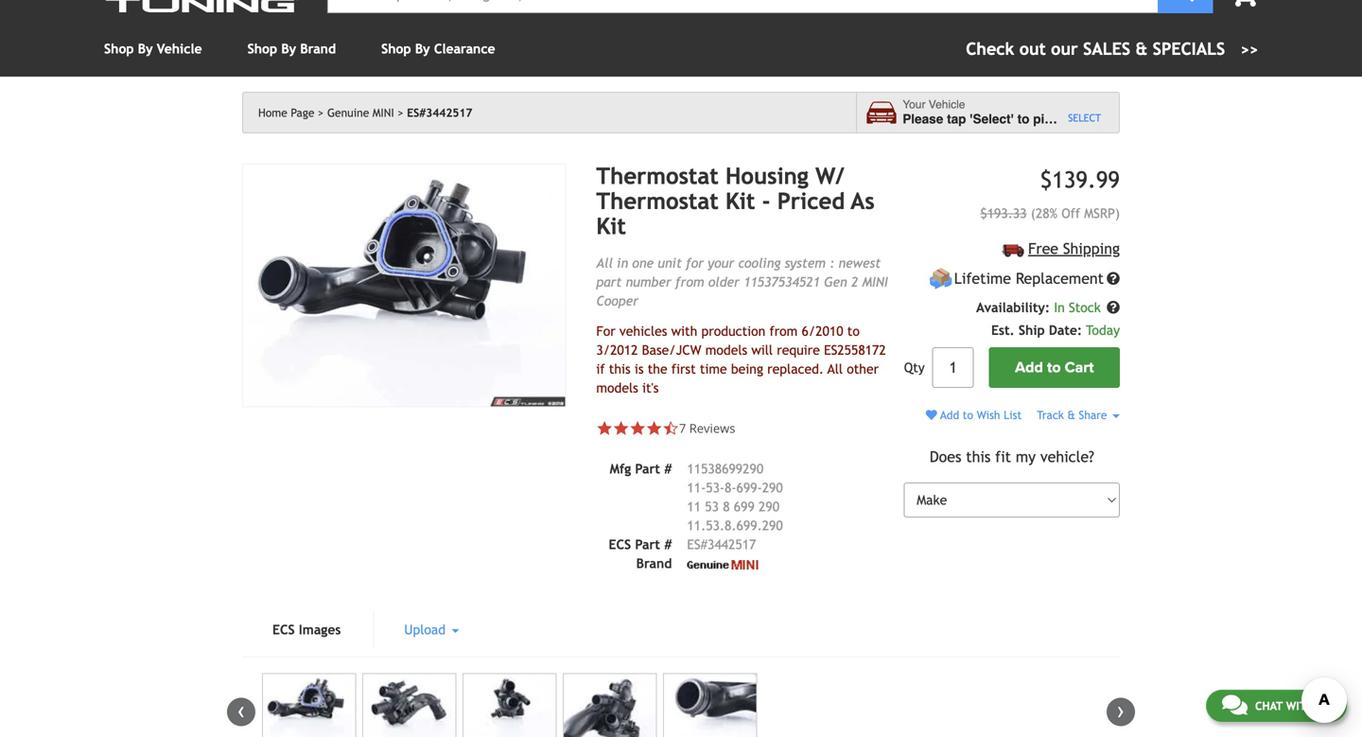 Task type: vqa. For each thing, say whether or not it's contained in the screenshot.
question circle icon at the right of page
yes



Task type: describe. For each thing, give the bounding box(es) containing it.
housing
[[726, 163, 809, 189]]

shop for shop by vehicle
[[104, 41, 134, 56]]

free
[[1028, 240, 1059, 257]]

will
[[752, 343, 773, 358]]

7 reviews link
[[679, 420, 736, 437]]

7 reviews
[[679, 420, 736, 437]]

chat
[[1255, 699, 1283, 712]]

tap
[[947, 112, 967, 126]]

shop by brand link
[[247, 41, 336, 56]]

es#3442517
[[407, 106, 473, 119]]

mfg
[[610, 461, 631, 477]]

please
[[903, 112, 944, 126]]

shipping
[[1063, 240, 1120, 257]]

home page
[[258, 106, 315, 119]]

3 star image from the left
[[646, 420, 663, 437]]

:
[[830, 256, 835, 271]]

fit
[[996, 448, 1011, 465]]

‹ link
[[227, 698, 255, 726]]

star image
[[630, 420, 646, 437]]

by for vehicle
[[138, 41, 153, 56]]

ecs inside ecs images link
[[272, 622, 295, 637]]

w/
[[816, 163, 845, 189]]

mfg part #
[[610, 461, 672, 477]]

add to wish list
[[937, 408, 1022, 422]]

question circle image
[[1107, 301, 1120, 314]]

you have 2 item(s) in your cart image
[[1229, 0, 1258, 7]]

by for clearance
[[415, 41, 430, 56]]

my
[[1016, 448, 1036, 465]]

3/2012
[[596, 343, 638, 358]]

first
[[672, 362, 696, 377]]

if
[[596, 362, 605, 377]]

11537534521
[[744, 275, 820, 290]]

ecs images link
[[242, 611, 371, 649]]

›
[[1117, 698, 1125, 723]]

with inside 'for vehicles with production from 6/2010 to 3/2012 base/jcw models will require es2558172 if this is the first time being replaced. all other models it's'
[[671, 324, 698, 339]]

3442517
[[708, 537, 756, 552]]

add to wish list link
[[926, 408, 1022, 422]]

share
[[1079, 408, 1107, 422]]

reviews
[[689, 420, 736, 437]]

lifetime replacement
[[954, 270, 1104, 287]]

the
[[648, 362, 668, 377]]

& for track
[[1068, 408, 1076, 422]]

est. ship date: today
[[992, 323, 1120, 338]]

thermostat housing w/ thermostat kit - priced as kit
[[596, 163, 875, 239]]

stock
[[1069, 300, 1101, 315]]

1 part from the top
[[635, 461, 660, 477]]

$193.33
[[981, 206, 1027, 221]]

add to cart
[[1015, 359, 1094, 377]]

availability: in stock
[[976, 300, 1105, 315]]

brand for shop by brand
[[300, 41, 336, 56]]

track & share button
[[1037, 408, 1120, 422]]

1 horizontal spatial with
[[1286, 699, 1314, 712]]

11 53 8 699 290
[[687, 499, 780, 514]]

number
[[626, 275, 672, 290]]

699-
[[737, 480, 762, 496]]

shop by brand
[[247, 41, 336, 56]]

2 star image from the left
[[613, 420, 630, 437]]

all inside all in one unit for your cooling system : newest part number from older 11537534521 gen 2 mini cooper
[[596, 256, 613, 271]]

this product is lifetime replacement eligible image
[[929, 267, 953, 291]]

cooling
[[738, 256, 781, 271]]

1 horizontal spatial models
[[706, 343, 748, 358]]

replacement
[[1016, 270, 1104, 287]]

genuine mini
[[327, 106, 394, 119]]

shop for shop by brand
[[247, 41, 277, 56]]

0 horizontal spatial kit
[[596, 213, 626, 239]]

free shipping image
[[1003, 244, 1024, 257]]

half star image
[[663, 420, 679, 437]]

qty
[[904, 360, 925, 375]]

one
[[632, 256, 654, 271]]

brand for es# 3442517 brand
[[636, 556, 672, 571]]

older
[[708, 275, 740, 290]]

› link
[[1107, 698, 1135, 726]]

ship
[[1019, 323, 1045, 338]]

system
[[785, 256, 826, 271]]

does
[[930, 448, 962, 465]]

es2558172
[[824, 343, 886, 358]]

sales & specials link
[[966, 36, 1258, 62]]

pick
[[1033, 112, 1059, 126]]

shop by clearance link
[[381, 41, 495, 56]]

0 vertical spatial mini
[[373, 106, 394, 119]]

cart
[[1065, 359, 1094, 377]]

for vehicles with production from 6/2010 to 3/2012 base/jcw models will require es2558172 if this is the first time being replaced. all other models it's
[[596, 324, 886, 396]]

2
[[851, 275, 858, 290]]

other
[[847, 362, 879, 377]]

6/2010
[[802, 324, 844, 339]]

# inside 11538699290 11-53-8-699-290 11 53 8 699 290 11.53.8.699.290 ecs part #
[[664, 537, 672, 552]]

free shipping
[[1028, 240, 1120, 257]]

0 vertical spatial vehicle
[[157, 41, 202, 56]]

track & share
[[1037, 408, 1111, 422]]



Task type: locate. For each thing, give the bounding box(es) containing it.
models down the if
[[596, 381, 638, 396]]

(28%
[[1031, 206, 1058, 221]]

kit up the in
[[596, 213, 626, 239]]

production
[[702, 324, 766, 339]]

by left the clearance
[[415, 41, 430, 56]]

brand inside es# 3442517 brand
[[636, 556, 672, 571]]

1 vertical spatial ecs
[[272, 622, 295, 637]]

1 vertical spatial with
[[1286, 699, 1314, 712]]

all inside 'for vehicles with production from 6/2010 to 3/2012 base/jcw models will require es2558172 if this is the first time being replaced. all other models it's'
[[828, 362, 843, 377]]

0 horizontal spatial all
[[596, 256, 613, 271]]

star image up mfg
[[613, 420, 630, 437]]

mini right 2
[[862, 275, 888, 290]]

1 thermostat from the top
[[596, 163, 719, 189]]

chat with us link
[[1206, 690, 1347, 722]]

1 horizontal spatial all
[[828, 362, 843, 377]]

clearance
[[434, 41, 495, 56]]

es#
[[687, 537, 708, 552]]

1 vertical spatial brand
[[636, 556, 672, 571]]

upload button
[[374, 611, 489, 649]]

date:
[[1049, 323, 1082, 338]]

es# 3442517 brand
[[636, 537, 756, 571]]

track
[[1037, 408, 1064, 422]]

1 horizontal spatial kit
[[726, 188, 755, 214]]

0 vertical spatial all
[[596, 256, 613, 271]]

shop by clearance
[[381, 41, 495, 56]]

in
[[1054, 300, 1065, 315]]

# down half star image
[[664, 461, 672, 477]]

your
[[903, 98, 926, 111]]

all
[[596, 256, 613, 271], [828, 362, 843, 377]]

this down 3/2012
[[609, 362, 631, 377]]

with up base/jcw
[[671, 324, 698, 339]]

shop for shop by clearance
[[381, 41, 411, 56]]

1 horizontal spatial &
[[1136, 39, 1148, 59]]

None text field
[[933, 347, 974, 388]]

all down es2558172
[[828, 362, 843, 377]]

sales
[[1083, 39, 1131, 59]]

0 horizontal spatial mini
[[373, 106, 394, 119]]

1 star image from the left
[[596, 420, 613, 437]]

1 horizontal spatial by
[[281, 41, 296, 56]]

availability:
[[976, 300, 1050, 315]]

models
[[706, 343, 748, 358], [596, 381, 638, 396]]

1 vertical spatial &
[[1068, 408, 1076, 422]]

a
[[1063, 112, 1070, 126]]

1 vertical spatial models
[[596, 381, 638, 396]]

to
[[1018, 112, 1030, 126], [848, 324, 860, 339], [1047, 359, 1061, 377], [963, 408, 974, 422]]

part
[[635, 461, 660, 477], [635, 537, 660, 552]]

brand left "genuine mini" image
[[636, 556, 672, 571]]

11-
[[687, 480, 706, 496]]

part right mfg
[[635, 461, 660, 477]]

being
[[731, 362, 764, 377]]

& right track
[[1068, 408, 1076, 422]]

mini inside all in one unit for your cooling system : newest part number from older 11537534521 gen 2 mini cooper
[[862, 275, 888, 290]]

all left the in
[[596, 256, 613, 271]]

shop by vehicle link
[[104, 41, 202, 56]]

2 horizontal spatial shop
[[381, 41, 411, 56]]

chat with us
[[1255, 699, 1331, 712]]

for
[[686, 256, 704, 271]]

1 vertical spatial part
[[635, 537, 660, 552]]

it's
[[642, 381, 659, 396]]

part inside 11538699290 11-53-8-699-290 11 53 8 699 290 11.53.8.699.290 ecs part #
[[635, 537, 660, 552]]

as
[[851, 188, 875, 214]]

off
[[1062, 206, 1081, 221]]

star image left 7
[[646, 420, 663, 437]]

mini right genuine
[[373, 106, 394, 119]]

1 horizontal spatial vehicle
[[929, 98, 966, 111]]

mini
[[373, 106, 394, 119], [862, 275, 888, 290]]

Search text field
[[327, 0, 1158, 13]]

add for add to wish list
[[941, 408, 960, 422]]

with
[[671, 324, 698, 339], [1286, 699, 1314, 712]]

2 by from the left
[[281, 41, 296, 56]]

genuine mini image
[[687, 560, 758, 570]]

from inside 'for vehicles with production from 6/2010 to 3/2012 base/jcw models will require es2558172 if this is the first time being replaced. all other models it's'
[[770, 324, 798, 339]]

heart image
[[926, 409, 937, 421]]

by
[[138, 41, 153, 56], [281, 41, 296, 56], [415, 41, 430, 56]]

0 vertical spatial brand
[[300, 41, 336, 56]]

2 thermostat from the top
[[596, 188, 719, 214]]

ecs down mfg
[[609, 537, 631, 552]]

this inside 'for vehicles with production from 6/2010 to 3/2012 base/jcw models will require es2558172 if this is the first time being replaced. all other models it's'
[[609, 362, 631, 377]]

is
[[635, 362, 644, 377]]

all in one unit for your cooling system : newest part number from older 11537534521 gen 2 mini cooper
[[596, 256, 888, 309]]

0 horizontal spatial ecs
[[272, 622, 295, 637]]

11.53.8.699.290
[[687, 518, 783, 533]]

vehicle up tap
[[929, 98, 966, 111]]

1 vertical spatial vehicle
[[929, 98, 966, 111]]

by up home page link
[[281, 41, 296, 56]]

0 vertical spatial ecs
[[609, 537, 631, 552]]

today
[[1086, 323, 1120, 338]]

ecs left images
[[272, 622, 295, 637]]

add for add to cart
[[1015, 359, 1044, 377]]

0 horizontal spatial from
[[675, 275, 704, 290]]

& right sales
[[1136, 39, 1148, 59]]

your
[[708, 256, 734, 271]]

page
[[291, 106, 315, 119]]

0 horizontal spatial this
[[609, 362, 631, 377]]

1 horizontal spatial shop
[[247, 41, 277, 56]]

select link
[[1068, 111, 1102, 126]]

home page link
[[258, 106, 324, 119]]

from up require
[[770, 324, 798, 339]]

1 horizontal spatial ecs
[[609, 537, 631, 552]]

1 horizontal spatial add
[[1015, 359, 1044, 377]]

1 shop from the left
[[104, 41, 134, 56]]

# left es#
[[664, 537, 672, 552]]

upload
[[404, 622, 450, 637]]

ecs images
[[272, 622, 341, 637]]

unit
[[658, 256, 682, 271]]

vehicle inside 'your vehicle please tap 'select' to pick a vehicle'
[[929, 98, 966, 111]]

290
[[762, 480, 783, 496]]

0 vertical spatial models
[[706, 343, 748, 358]]

msrp)
[[1085, 206, 1120, 221]]

ecs tuning image
[[104, 0, 312, 12]]

0 horizontal spatial by
[[138, 41, 153, 56]]

0 horizontal spatial &
[[1068, 408, 1076, 422]]

3 by from the left
[[415, 41, 430, 56]]

1 vertical spatial all
[[828, 362, 843, 377]]

0 vertical spatial &
[[1136, 39, 1148, 59]]

2 shop from the left
[[247, 41, 277, 56]]

kit left -
[[726, 188, 755, 214]]

search image
[[1177, 0, 1194, 2]]

1 horizontal spatial from
[[770, 324, 798, 339]]

8-
[[725, 480, 737, 496]]

images
[[299, 622, 341, 637]]

from down the 'for'
[[675, 275, 704, 290]]

0 horizontal spatial vehicle
[[157, 41, 202, 56]]

require
[[777, 343, 820, 358]]

part
[[596, 275, 622, 290]]

53-
[[706, 480, 725, 496]]

0 vertical spatial from
[[675, 275, 704, 290]]

vehicle
[[157, 41, 202, 56], [929, 98, 966, 111]]

0 horizontal spatial shop
[[104, 41, 134, 56]]

vehicle down ecs tuning image
[[157, 41, 202, 56]]

-
[[762, 188, 771, 214]]

0 horizontal spatial models
[[596, 381, 638, 396]]

0 vertical spatial part
[[635, 461, 660, 477]]

star image left star image
[[596, 420, 613, 437]]

11538699290
[[687, 461, 764, 477]]

from inside all in one unit for your cooling system : newest part number from older 11537534521 gen 2 mini cooper
[[675, 275, 704, 290]]

add right heart image
[[941, 408, 960, 422]]

question circle image
[[1107, 272, 1120, 285]]

gen
[[824, 275, 847, 290]]

0 vertical spatial with
[[671, 324, 698, 339]]

1 vertical spatial this
[[966, 448, 991, 465]]

to left cart
[[1047, 359, 1061, 377]]

1 # from the top
[[664, 461, 672, 477]]

0 horizontal spatial brand
[[300, 41, 336, 56]]

0 vertical spatial this
[[609, 362, 631, 377]]

star image
[[596, 420, 613, 437], [613, 420, 630, 437], [646, 420, 663, 437]]

part left es#
[[635, 537, 660, 552]]

cooper
[[596, 294, 639, 309]]

es#3442517 - 11538699290 - thermostat housing w/ thermostat kit - priced as kit - all in one unit for your cooling system : newest part number from older 11537534521 gen 2 mini cooper - genuine mini - mini image
[[242, 164, 566, 407], [262, 673, 356, 737], [362, 673, 456, 737], [463, 673, 557, 737], [563, 673, 657, 737], [663, 673, 757, 737]]

1 horizontal spatial brand
[[636, 556, 672, 571]]

$193.33 (28% off msrp)
[[981, 206, 1120, 221]]

newest
[[839, 256, 881, 271]]

replaced.
[[768, 362, 824, 377]]

1 vertical spatial add
[[941, 408, 960, 422]]

0 vertical spatial add
[[1015, 359, 1044, 377]]

‹
[[237, 698, 245, 723]]

genuine
[[327, 106, 369, 119]]

specials
[[1153, 39, 1226, 59]]

with left us
[[1286, 699, 1314, 712]]

add down ship
[[1015, 359, 1044, 377]]

shop
[[104, 41, 134, 56], [247, 41, 277, 56], [381, 41, 411, 56]]

1 vertical spatial from
[[770, 324, 798, 339]]

to inside 'for vehicles with production from 6/2010 to 3/2012 base/jcw models will require es2558172 if this is the first time being replaced. all other models it's'
[[848, 324, 860, 339]]

1 horizontal spatial this
[[966, 448, 991, 465]]

1 by from the left
[[138, 41, 153, 56]]

7
[[679, 420, 686, 437]]

1 vertical spatial #
[[664, 537, 672, 552]]

wish
[[977, 408, 1001, 422]]

1 horizontal spatial mini
[[862, 275, 888, 290]]

1 vertical spatial mini
[[862, 275, 888, 290]]

to inside 'your vehicle please tap 'select' to pick a vehicle'
[[1018, 112, 1030, 126]]

by for brand
[[281, 41, 296, 56]]

& for sales
[[1136, 39, 1148, 59]]

to up es2558172
[[848, 324, 860, 339]]

us
[[1318, 699, 1331, 712]]

brand up page
[[300, 41, 336, 56]]

to left wish
[[963, 408, 974, 422]]

base/jcw
[[642, 343, 702, 358]]

0 horizontal spatial with
[[671, 324, 698, 339]]

&
[[1136, 39, 1148, 59], [1068, 408, 1076, 422]]

0 horizontal spatial add
[[941, 408, 960, 422]]

comments image
[[1222, 694, 1248, 716]]

2 # from the top
[[664, 537, 672, 552]]

this left fit at the bottom right
[[966, 448, 991, 465]]

0 vertical spatial #
[[664, 461, 672, 477]]

vehicles
[[620, 324, 667, 339]]

2 horizontal spatial by
[[415, 41, 430, 56]]

ecs inside 11538699290 11-53-8-699-290 11 53 8 699 290 11.53.8.699.290 ecs part #
[[609, 537, 631, 552]]

add to cart button
[[989, 347, 1120, 388]]

by down ecs tuning image
[[138, 41, 153, 56]]

this
[[609, 362, 631, 377], [966, 448, 991, 465]]

add inside add to cart button
[[1015, 359, 1044, 377]]

to inside add to cart button
[[1047, 359, 1061, 377]]

3 shop from the left
[[381, 41, 411, 56]]

to left pick
[[1018, 112, 1030, 126]]

models down production at the right
[[706, 343, 748, 358]]

11538699290 11-53-8-699-290 11 53 8 699 290 11.53.8.699.290 ecs part #
[[609, 461, 783, 552]]

2 part from the top
[[635, 537, 660, 552]]

your vehicle please tap 'select' to pick a vehicle
[[903, 98, 1117, 126]]



